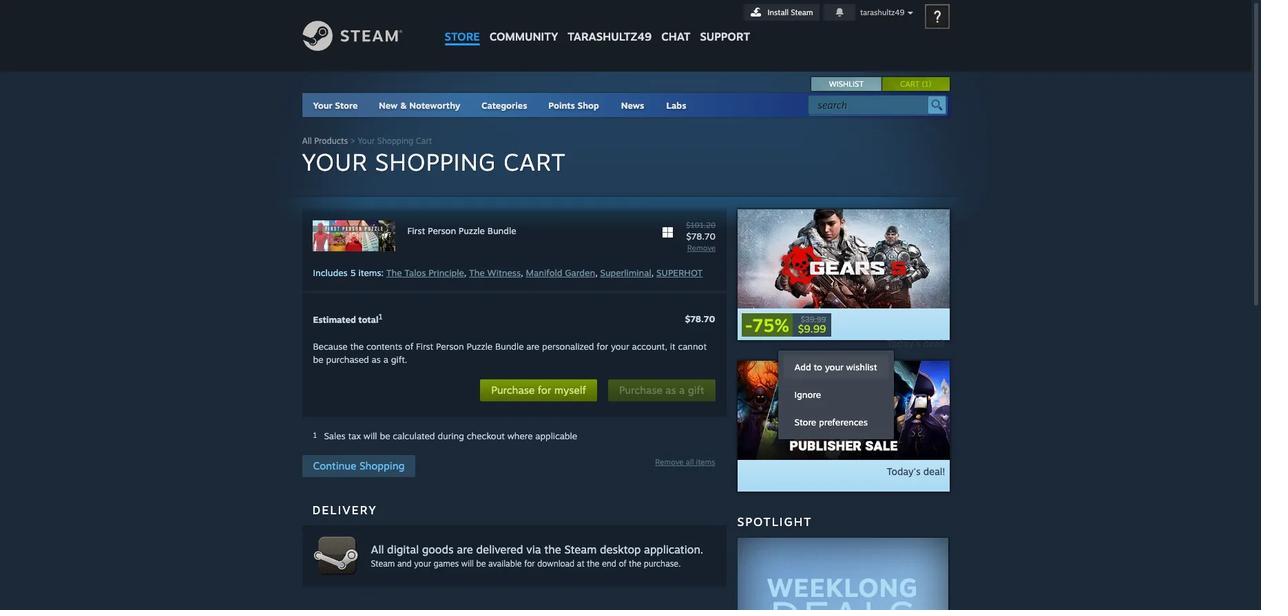 Task type: locate. For each thing, give the bounding box(es) containing it.
a down contents at bottom left
[[384, 354, 389, 365]]

0 horizontal spatial of
[[405, 341, 414, 352]]

0 horizontal spatial as
[[372, 354, 381, 365]]

preferences
[[819, 417, 868, 428]]

store up >
[[335, 100, 358, 111]]

0 horizontal spatial be
[[313, 354, 324, 365]]

bundle up witness
[[488, 225, 517, 236]]

2 horizontal spatial your
[[825, 362, 844, 373]]

(
[[922, 79, 925, 89]]

1 vertical spatial will
[[462, 559, 474, 569]]

all
[[302, 136, 312, 146], [371, 543, 384, 557]]

as down contents at bottom left
[[372, 354, 381, 365]]

0 horizontal spatial cart
[[416, 136, 432, 146]]

first
[[408, 225, 425, 236], [416, 341, 434, 352]]

0 vertical spatial 1
[[925, 79, 929, 89]]

0 horizontal spatial a
[[384, 354, 389, 365]]

be
[[313, 354, 324, 365], [380, 431, 390, 442], [477, 559, 486, 569]]

1 horizontal spatial will
[[462, 559, 474, 569]]

1 vertical spatial remove
[[656, 457, 684, 467]]

1 horizontal spatial are
[[527, 341, 540, 352]]

2 vertical spatial shopping
[[360, 459, 405, 472]]

gift.
[[391, 354, 408, 365]]

will right games
[[462, 559, 474, 569]]

labs
[[667, 100, 687, 111]]

1 vertical spatial are
[[457, 543, 473, 557]]

store
[[335, 100, 358, 111], [795, 417, 817, 428]]

1 horizontal spatial purchase
[[619, 384, 663, 397]]

all digital goods are delivered via the steam desktop application. steam and your games will be available for download at the end of the purchase.
[[371, 543, 704, 569]]

to
[[814, 362, 823, 373]]

person right contents at bottom left
[[436, 341, 464, 352]]

support
[[700, 30, 751, 43]]

remove down $101.20 at the right of the page
[[688, 243, 716, 253]]

be left 'calculated'
[[380, 431, 390, 442]]

first inside because the contents of first person puzzle bundle are personalized for your account, it cannot be purchased as a gift.
[[416, 341, 434, 352]]

2 today's from the top
[[887, 466, 921, 477]]

for right the 'personalized'
[[597, 341, 609, 352]]

0 horizontal spatial 1
[[313, 431, 317, 441]]

$101.20 $78.70 remove
[[686, 221, 716, 253]]

because the contents of first person puzzle bundle are personalized for your account, it cannot be purchased as a gift.
[[313, 341, 707, 365]]

2 deal! from the top
[[924, 466, 946, 477]]

purchase as a gift
[[619, 384, 705, 397]]

and
[[398, 559, 412, 569]]

1 horizontal spatial of
[[619, 559, 627, 569]]

>
[[350, 136, 355, 146]]

be down because
[[313, 354, 324, 365]]

as left 'gift' on the right bottom of the page
[[666, 384, 677, 397]]

1 horizontal spatial be
[[380, 431, 390, 442]]

0 vertical spatial today's deal!
[[887, 338, 946, 349]]

shop
[[578, 100, 599, 111]]

as inside because the contents of first person puzzle bundle are personalized for your account, it cannot be purchased as a gift.
[[372, 354, 381, 365]]

during
[[438, 431, 464, 442]]

1 horizontal spatial store
[[795, 417, 817, 428]]

community
[[490, 30, 558, 43]]

1 vertical spatial first
[[416, 341, 434, 352]]

1 vertical spatial store
[[795, 417, 817, 428]]

0 vertical spatial are
[[527, 341, 540, 352]]

all left products
[[302, 136, 312, 146]]

1 vertical spatial deal!
[[924, 466, 946, 477]]

steam up 'at'
[[565, 543, 597, 557]]

0 horizontal spatial for
[[524, 559, 535, 569]]

shopping down tax
[[360, 459, 405, 472]]

2 horizontal spatial for
[[597, 341, 609, 352]]

0 vertical spatial your
[[313, 100, 333, 111]]

your right and
[[414, 559, 431, 569]]

are
[[527, 341, 540, 352], [457, 543, 473, 557]]

1 horizontal spatial cart
[[504, 147, 566, 176]]

purchase for purchase as a gift
[[619, 384, 663, 397]]

are left the 'personalized'
[[527, 341, 540, 352]]

all inside all products >         your shopping cart your shopping cart
[[302, 136, 312, 146]]

puzzle
[[459, 225, 485, 236], [467, 341, 493, 352]]

for inside 'all digital goods are delivered via the steam desktop application. steam and your games will be available for download at the end of the purchase.'
[[524, 559, 535, 569]]

the right 'at'
[[587, 559, 600, 569]]

, left superliminal on the top of page
[[595, 267, 598, 278]]

person inside because the contents of first person puzzle bundle are personalized for your account, it cannot be purchased as a gift.
[[436, 341, 464, 352]]

0 horizontal spatial store
[[335, 100, 358, 111]]

1 up "search" text field
[[925, 79, 929, 89]]

2 horizontal spatial cart
[[901, 79, 920, 89]]

shopping down noteworthy
[[375, 147, 496, 176]]

bundle inside because the contents of first person puzzle bundle are personalized for your account, it cannot be purchased as a gift.
[[495, 341, 524, 352]]

store preferences
[[795, 417, 868, 428]]

1 vertical spatial as
[[666, 384, 677, 397]]

0 vertical spatial deal!
[[924, 338, 946, 349]]

2 vertical spatial your
[[414, 559, 431, 569]]

store down "ignore"
[[795, 417, 817, 428]]

1 vertical spatial bundle
[[495, 341, 524, 352]]

labs link
[[656, 93, 698, 117]]

1 vertical spatial cart
[[416, 136, 432, 146]]

the
[[350, 341, 364, 352], [545, 543, 561, 557], [587, 559, 600, 569], [629, 559, 642, 569]]

install
[[768, 8, 789, 17]]

desktop
[[600, 543, 641, 557]]

will right tax
[[364, 431, 377, 442]]

1 horizontal spatial 1
[[379, 312, 383, 322]]

the left the "talos"
[[386, 267, 402, 278]]

available
[[489, 559, 522, 569]]

cart down points
[[504, 147, 566, 176]]

first up the "talos"
[[408, 225, 425, 236]]

0 horizontal spatial all
[[302, 136, 312, 146]]

0 horizontal spatial steam
[[371, 559, 395, 569]]

0 vertical spatial your
[[611, 341, 630, 352]]

remove left all in the right bottom of the page
[[656, 457, 684, 467]]

0 horizontal spatial are
[[457, 543, 473, 557]]

your down products
[[302, 147, 368, 176]]

, left the superhot link
[[652, 267, 654, 278]]

1 vertical spatial of
[[619, 559, 627, 569]]

, left manifold
[[521, 267, 524, 278]]

0 horizontal spatial your
[[414, 559, 431, 569]]

1 vertical spatial all
[[371, 543, 384, 557]]

end
[[602, 559, 617, 569]]

$101.20
[[686, 221, 716, 230]]

it
[[670, 341, 676, 352]]

1 vertical spatial your
[[825, 362, 844, 373]]

1 horizontal spatial a
[[679, 384, 685, 397]]

1 up contents at bottom left
[[379, 312, 383, 322]]

wishlist
[[829, 79, 864, 89]]

news
[[621, 100, 645, 111]]

be inside 'all digital goods are delivered via the steam desktop application. steam and your games will be available for download at the end of the purchase.'
[[477, 559, 486, 569]]

purchase for purchase for myself
[[491, 384, 535, 397]]

2 vertical spatial steam
[[371, 559, 395, 569]]

1 horizontal spatial as
[[666, 384, 677, 397]]

new & noteworthy
[[379, 100, 461, 111]]

0 vertical spatial as
[[372, 354, 381, 365]]

$78.70 up cannot
[[685, 314, 716, 325]]

contents
[[367, 341, 403, 352]]

0 vertical spatial $78.70
[[687, 231, 716, 242]]

person up principle
[[428, 225, 456, 236]]

a
[[384, 354, 389, 365], [679, 384, 685, 397]]

$78.70
[[687, 231, 716, 242], [685, 314, 716, 325]]

sales
[[324, 431, 346, 442]]

search text field
[[818, 96, 925, 114]]

your right the to
[[825, 362, 844, 373]]

all inside 'all digital goods are delivered via the steam desktop application. steam and your games will be available for download at the end of the purchase.'
[[371, 543, 384, 557]]

cart down new & noteworthy
[[416, 136, 432, 146]]

store inside store preferences link
[[795, 417, 817, 428]]

personalized
[[542, 341, 594, 352]]

all
[[686, 457, 694, 467]]

2 horizontal spatial be
[[477, 559, 486, 569]]

the left witness
[[469, 267, 485, 278]]

)
[[929, 79, 932, 89]]

for
[[597, 341, 609, 352], [538, 384, 552, 397], [524, 559, 535, 569]]

1 horizontal spatial your
[[611, 341, 630, 352]]

0 horizontal spatial will
[[364, 431, 377, 442]]

0 vertical spatial for
[[597, 341, 609, 352]]

your inside because the contents of first person puzzle bundle are personalized for your account, it cannot be purchased as a gift.
[[611, 341, 630, 352]]

0 vertical spatial a
[[384, 354, 389, 365]]

1 today's from the top
[[887, 338, 921, 349]]

1 horizontal spatial all
[[371, 543, 384, 557]]

0 vertical spatial today's
[[887, 338, 921, 349]]

1 vertical spatial 1
[[379, 312, 383, 322]]

1 horizontal spatial steam
[[565, 543, 597, 557]]

ignore
[[795, 389, 822, 400]]

where
[[508, 431, 533, 442]]

2 vertical spatial your
[[302, 147, 368, 176]]

2 vertical spatial 1
[[313, 431, 317, 441]]

, left the witness link
[[464, 267, 467, 278]]

$78.70 down $101.20 at the right of the page
[[687, 231, 716, 242]]

1 horizontal spatial remove
[[688, 243, 716, 253]]

first right contents at bottom left
[[416, 341, 434, 352]]

remove inside $101.20 $78.70 remove
[[688, 243, 716, 253]]

be inside because the contents of first person puzzle bundle are personalized for your account, it cannot be purchased as a gift.
[[313, 354, 324, 365]]

purchase down account,
[[619, 384, 663, 397]]

be for because
[[313, 354, 324, 365]]

purchase
[[491, 384, 535, 397], [619, 384, 663, 397]]

0 horizontal spatial the
[[386, 267, 402, 278]]

cart left (
[[901, 79, 920, 89]]

puzzle inside because the contents of first person puzzle bundle are personalized for your account, it cannot be purchased as a gift.
[[467, 341, 493, 352]]

estimated total 1
[[313, 312, 383, 325]]

0 vertical spatial be
[[313, 354, 324, 365]]

2 , from the left
[[521, 267, 524, 278]]

chat
[[662, 30, 691, 43]]

1 horizontal spatial tarashultz49
[[861, 8, 905, 17]]

0 vertical spatial of
[[405, 341, 414, 352]]

noteworthy
[[409, 100, 461, 111]]

remove all items link
[[656, 457, 716, 467]]

your up all products link
[[313, 100, 333, 111]]

0 vertical spatial all
[[302, 136, 312, 146]]

0 horizontal spatial purchase
[[491, 384, 535, 397]]

2 horizontal spatial 1
[[925, 79, 929, 89]]

1 vertical spatial puzzle
[[467, 341, 493, 352]]

delivered
[[476, 543, 523, 557]]

1 for total
[[379, 312, 383, 322]]

0 horizontal spatial tarashultz49
[[568, 30, 652, 43]]

games
[[434, 559, 459, 569]]

shopping inside "link"
[[360, 459, 405, 472]]

for left myself
[[538, 384, 552, 397]]

0 vertical spatial cart
[[901, 79, 920, 89]]

2 vertical spatial for
[[524, 559, 535, 569]]

superhot
[[657, 267, 703, 278]]

shopping down the new
[[377, 136, 414, 146]]

witness
[[488, 267, 521, 278]]

0 vertical spatial remove
[[688, 243, 716, 253]]

-
[[745, 314, 753, 336]]

2 vertical spatial be
[[477, 559, 486, 569]]

1 inside estimated total 1
[[379, 312, 383, 322]]

0 vertical spatial tarashultz49
[[861, 8, 905, 17]]

1 purchase from the left
[[491, 384, 535, 397]]

bundle up the purchase for myself
[[495, 341, 524, 352]]

your left account,
[[611, 341, 630, 352]]

1 vertical spatial $78.70
[[685, 314, 716, 325]]

2 today's deal! from the top
[[887, 466, 946, 477]]

of up gift.
[[405, 341, 414, 352]]

2 horizontal spatial steam
[[791, 8, 813, 17]]

the up purchased
[[350, 341, 364, 352]]

for down via
[[524, 559, 535, 569]]

estimated
[[313, 314, 356, 325]]

your right >
[[358, 136, 375, 146]]

steam left and
[[371, 559, 395, 569]]

of right end
[[619, 559, 627, 569]]

2 purchase from the left
[[619, 384, 663, 397]]

all for steam and your games will be available for download at the end of the purchase.
[[371, 543, 384, 557]]

continue
[[313, 459, 357, 472]]

0 vertical spatial first
[[408, 225, 425, 236]]

1 vertical spatial today's
[[887, 466, 921, 477]]

1 left sales
[[313, 431, 317, 441]]

are up games
[[457, 543, 473, 557]]

1 for (
[[925, 79, 929, 89]]

be down delivered
[[477, 559, 486, 569]]

are inside because the contents of first person puzzle bundle are personalized for your account, it cannot be purchased as a gift.
[[527, 341, 540, 352]]

1 vertical spatial tarashultz49
[[568, 30, 652, 43]]

the up download
[[545, 543, 561, 557]]

purchase down because the contents of first person puzzle bundle are personalized for your account, it cannot be purchased as a gift.
[[491, 384, 535, 397]]

all left digital
[[371, 543, 384, 557]]

tarashultz49
[[861, 8, 905, 17], [568, 30, 652, 43]]

shopping
[[377, 136, 414, 146], [375, 147, 496, 176], [360, 459, 405, 472]]

steam right install on the top right
[[791, 8, 813, 17]]

a left 'gift' on the right bottom of the page
[[679, 384, 685, 397]]

1 horizontal spatial the
[[469, 267, 485, 278]]

1
[[925, 79, 929, 89], [379, 312, 383, 322], [313, 431, 317, 441]]

0 vertical spatial will
[[364, 431, 377, 442]]

will
[[364, 431, 377, 442], [462, 559, 474, 569]]

1 vertical spatial for
[[538, 384, 552, 397]]

2 the from the left
[[469, 267, 485, 278]]

1 vertical spatial your
[[358, 136, 375, 146]]

1 vertical spatial person
[[436, 341, 464, 352]]

application.
[[644, 543, 704, 557]]

&
[[400, 100, 407, 111]]

the
[[386, 267, 402, 278], [469, 267, 485, 278]]

1 vertical spatial today's deal!
[[887, 466, 946, 477]]

$39.99 $9.99
[[798, 315, 826, 336]]



Task type: describe. For each thing, give the bounding box(es) containing it.
of inside because the contents of first person puzzle bundle are personalized for your account, it cannot be purchased as a gift.
[[405, 341, 414, 352]]

the talos principle link
[[386, 267, 464, 278]]

myself
[[555, 384, 586, 397]]

add to your wishlist
[[795, 362, 878, 373]]

points
[[549, 100, 575, 111]]

principle
[[429, 267, 464, 278]]

1 vertical spatial shopping
[[375, 147, 496, 176]]

0 vertical spatial person
[[428, 225, 456, 236]]

-75%
[[745, 314, 789, 336]]

all products link
[[302, 136, 348, 146]]

are inside 'all digital goods are delivered via the steam desktop application. steam and your games will be available for download at the end of the purchase.'
[[457, 543, 473, 557]]

delivery
[[312, 503, 377, 517]]

the inside because the contents of first person puzzle bundle are personalized for your account, it cannot be purchased as a gift.
[[350, 341, 364, 352]]

purchase for myself link
[[480, 380, 597, 402]]

a inside because the contents of first person puzzle bundle are personalized for your account, it cannot be purchased as a gift.
[[384, 354, 389, 365]]

0 horizontal spatial remove
[[656, 457, 684, 467]]

superliminal link
[[600, 267, 652, 278]]

download
[[538, 559, 575, 569]]

purchase.
[[644, 559, 681, 569]]

your store link
[[313, 100, 358, 111]]

account,
[[632, 341, 668, 352]]

install steam link
[[744, 4, 820, 21]]

1 today's deal! from the top
[[887, 338, 946, 349]]

add
[[795, 362, 812, 373]]

items:
[[359, 267, 384, 278]]

chat link
[[657, 0, 696, 47]]

the down the desktop
[[629, 559, 642, 569]]

1 vertical spatial steam
[[565, 543, 597, 557]]

tax
[[348, 431, 361, 442]]

your inside 'all digital goods are delivered via the steam desktop application. steam and your games will be available for download at the end of the purchase.'
[[414, 559, 431, 569]]

1 deal! from the top
[[924, 338, 946, 349]]

0 vertical spatial bundle
[[488, 225, 517, 236]]

75%
[[753, 314, 789, 336]]

1 sales tax will be calculated during checkout where applicable
[[313, 431, 578, 442]]

news link
[[610, 93, 656, 117]]

tarashultz49 link
[[563, 0, 657, 50]]

the witness link
[[469, 267, 521, 278]]

0 vertical spatial shopping
[[377, 136, 414, 146]]

garden
[[565, 267, 595, 278]]

continue shopping
[[313, 459, 405, 472]]

1 horizontal spatial for
[[538, 384, 552, 397]]

at
[[577, 559, 585, 569]]

spotlight
[[738, 515, 813, 529]]

$9.99
[[798, 322, 826, 336]]

all products >         your shopping cart your shopping cart
[[302, 136, 566, 176]]

includes 5 items: the talos principle , the witness , manifold garden , superliminal , superhot
[[313, 267, 703, 278]]

support link
[[696, 0, 755, 47]]

of inside 'all digital goods are delivered via the steam desktop application. steam and your games will be available for download at the end of the purchase.'
[[619, 559, 627, 569]]

1 vertical spatial be
[[380, 431, 390, 442]]

because
[[313, 341, 348, 352]]

purchase for myself
[[491, 384, 586, 397]]

store link
[[440, 0, 485, 50]]

will inside 'all digital goods are delivered via the steam desktop application. steam and your games will be available for download at the end of the purchase.'
[[462, 559, 474, 569]]

via
[[527, 543, 541, 557]]

products
[[314, 136, 348, 146]]

cart         ( 1 )
[[901, 79, 932, 89]]

be for all
[[477, 559, 486, 569]]

1 inside '1 sales tax will be calculated during checkout where applicable'
[[313, 431, 317, 441]]

store preferences link
[[784, 411, 889, 435]]

calculated
[[393, 431, 435, 442]]

gift
[[688, 384, 705, 397]]

points shop link
[[538, 93, 610, 117]]

your store
[[313, 100, 358, 111]]

purchased
[[326, 354, 369, 365]]

manifold garden link
[[526, 267, 595, 278]]

includes
[[313, 267, 348, 278]]

categories link
[[482, 100, 528, 111]]

continue shopping link
[[302, 455, 416, 477]]

new
[[379, 100, 398, 111]]

applicable
[[536, 431, 578, 442]]

wishlist
[[847, 362, 878, 373]]

2 vertical spatial cart
[[504, 147, 566, 176]]

4 , from the left
[[652, 267, 654, 278]]

for inside because the contents of first person puzzle bundle are personalized for your account, it cannot be purchased as a gift.
[[597, 341, 609, 352]]

new & noteworthy link
[[379, 100, 461, 111]]

store
[[445, 30, 480, 43]]

checkout
[[467, 431, 505, 442]]

0 vertical spatial steam
[[791, 8, 813, 17]]

categories
[[482, 100, 528, 111]]

superhot link
[[657, 267, 703, 278]]

manifold
[[526, 267, 563, 278]]

0 vertical spatial puzzle
[[459, 225, 485, 236]]

community link
[[485, 0, 563, 50]]

all for your shopping cart
[[302, 136, 312, 146]]

points shop
[[549, 100, 599, 111]]

1 vertical spatial a
[[679, 384, 685, 397]]

items
[[696, 457, 716, 467]]

first person puzzle bundle link
[[408, 225, 517, 236]]

first person puzzle bundle
[[408, 225, 517, 236]]

cannot
[[678, 341, 707, 352]]

total
[[359, 314, 379, 325]]

digital
[[387, 543, 419, 557]]

1 , from the left
[[464, 267, 467, 278]]

5
[[350, 267, 356, 278]]

1 the from the left
[[386, 267, 402, 278]]

0 vertical spatial store
[[335, 100, 358, 111]]

goods
[[422, 543, 454, 557]]

$78.70 inside $101.20 $78.70 remove
[[687, 231, 716, 242]]

remove all items
[[656, 457, 716, 467]]

3 , from the left
[[595, 267, 598, 278]]

remove link
[[688, 243, 716, 253]]



Task type: vqa. For each thing, say whether or not it's contained in the screenshot.
Free for 2
no



